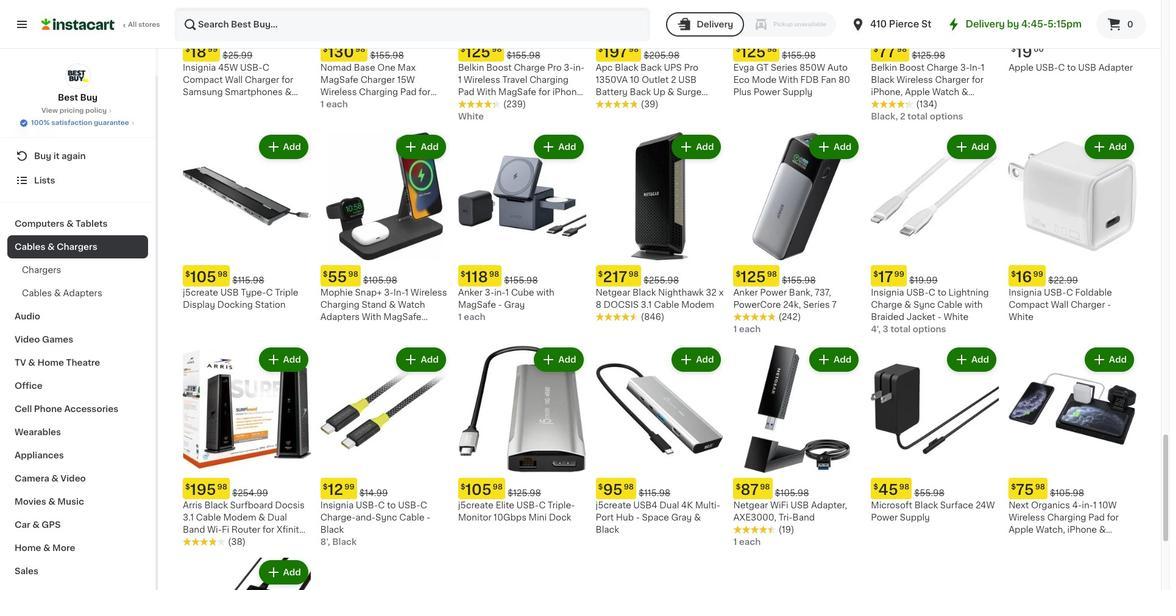 Task type: vqa. For each thing, say whether or not it's contained in the screenshot.
Charger in the Nomad Base One Max MagSafe Charger 15W Wireless Charging Pad for Apple Watch & iPhone - Black
yes



Task type: locate. For each thing, give the bounding box(es) containing it.
98 inside the $ 118 98
[[490, 271, 500, 278]]

$ up the display on the left bottom of the page
[[185, 271, 190, 278]]

charge for 77
[[927, 63, 959, 72]]

charging up devices
[[530, 76, 569, 84]]

1 horizontal spatial sync
[[914, 301, 936, 309]]

& down the one
[[377, 100, 384, 109]]

0 vertical spatial to
[[1068, 63, 1077, 72]]

1 horizontal spatial j5create
[[458, 501, 494, 510]]

charger
[[245, 76, 279, 84], [361, 76, 395, 84], [936, 76, 970, 84], [1071, 301, 1106, 309]]

0 horizontal spatial wall
[[225, 76, 243, 84]]

cell phone accessories link
[[7, 398, 148, 421]]

wireless inside nomad base one max magsafe charger 15w wireless charging pad for apple watch & iphone - black
[[321, 88, 357, 96]]

1 vertical spatial power
[[761, 288, 787, 297]]

0 horizontal spatial gray
[[505, 301, 525, 309]]

nomad base one max magsafe charger 15w wireless charging pad for apple watch & iphone - black
[[321, 63, 447, 109]]

0 vertical spatial 12
[[492, 100, 501, 109]]

& down "10w"
[[1100, 525, 1107, 534]]

$95.98 original price: $115.98 element
[[596, 478, 724, 499]]

1 horizontal spatial modem
[[682, 301, 715, 309]]

0 horizontal spatial belkin
[[458, 63, 484, 72]]

black inside j5create usb4 dual 4k multi- port hub - space gray & black
[[596, 525, 620, 534]]

series inside the anker power bank, 737, powercore 24k, series 7
[[804, 301, 830, 309]]

0 vertical spatial airpods
[[872, 100, 905, 109]]

with inside mophie snap+ 3-in-1 wireless charging stand & watch adapters with magsafe compatibility - black
[[362, 313, 382, 321]]

product group
[[183, 132, 311, 311], [321, 132, 449, 333], [458, 132, 586, 323], [596, 132, 724, 323], [734, 132, 862, 335], [872, 132, 1000, 335], [1009, 132, 1137, 323], [183, 345, 311, 548], [321, 345, 449, 548], [458, 345, 586, 524], [596, 345, 724, 536], [734, 345, 862, 548], [872, 345, 1000, 524], [1009, 345, 1137, 546], [183, 558, 311, 590]]

0 horizontal spatial tablets
[[76, 220, 108, 228]]

charge inside insignia usb-c to lightning charge & sync cable with braided jacket - white 4', 3 total options
[[872, 301, 903, 309]]

1 horizontal spatial video
[[61, 474, 86, 483]]

- inside nomad base one max magsafe charger 15w wireless charging pad for apple watch & iphone - black
[[418, 100, 422, 109]]

3- left apc
[[564, 63, 574, 72]]

boost down $ 77 98
[[900, 63, 925, 72]]

with left "fdb"
[[779, 76, 799, 84]]

$155.98 for fdb
[[782, 51, 816, 60]]

0 vertical spatial in-
[[970, 63, 982, 72]]

1 each
[[321, 100, 348, 109], [734, 325, 761, 333], [734, 538, 761, 546]]

- inside mophie snap+ 3-in-1 wireless charging stand & watch adapters with magsafe compatibility - black
[[381, 325, 385, 333]]

98 inside $ 55 98
[[348, 271, 358, 278]]

charging down 4-
[[1048, 513, 1087, 522]]

black down "stand"
[[387, 325, 410, 333]]

usb up docking on the left of page
[[221, 288, 239, 297]]

$ 125 98 for belkin
[[461, 45, 502, 59]]

chargers
[[57, 243, 97, 251], [22, 266, 61, 274]]

2 horizontal spatial to
[[1068, 63, 1077, 72]]

0 horizontal spatial in-
[[394, 288, 405, 297]]

2 anker from the left
[[734, 288, 758, 297]]

supply down "fdb"
[[783, 88, 813, 96]]

$105.98 original price: $125.98 element
[[458, 478, 586, 499]]

2 vertical spatial series
[[804, 301, 830, 309]]

compact down $ 16 99
[[1009, 301, 1049, 309]]

usb
[[1079, 63, 1097, 72], [679, 76, 697, 84], [221, 288, 239, 297], [791, 501, 809, 510]]

in-
[[574, 63, 585, 72], [494, 288, 506, 297], [1083, 501, 1094, 510]]

98 inside $ 217 98
[[629, 271, 639, 278]]

options down jacket
[[913, 325, 947, 333]]

$125.98 inside $ 105 98 $125.98 j5create elite usb-c triple- monitor 10gbps mini dock
[[508, 489, 541, 497]]

98 right the 45
[[900, 483, 910, 491]]

1 horizontal spatial in-
[[970, 63, 982, 72]]

2 belkin from the left
[[872, 63, 898, 72]]

$77.98 original price: $125.98 element
[[872, 40, 1000, 62]]

98 right 55
[[348, 271, 358, 278]]

2 right black,
[[901, 112, 906, 121]]

2 horizontal spatial $105.98
[[1051, 489, 1085, 497]]

2 vertical spatial power
[[872, 513, 898, 522]]

(242)
[[779, 313, 801, 321]]

iphone,
[[872, 88, 903, 96]]

2 boost from the left
[[900, 63, 925, 72]]

$125.98 original price: $155.98 element for series
[[734, 40, 862, 62]]

$12.99 original price: $14.99 element
[[321, 478, 449, 499]]

1 horizontal spatial buy
[[80, 93, 98, 102]]

charge
[[514, 63, 545, 72], [927, 63, 959, 72], [872, 301, 903, 309]]

tablets inside insignia 45w usb-c compact wall charger for samsung smartphones & tablets - black
[[183, 100, 214, 109]]

$ for nomad base one max magsafe charger 15w wireless charging pad for apple watch & iphone - black
[[323, 46, 328, 53]]

& inside mophie snap+ 3-in-1 wireless charging stand & watch adapters with magsafe compatibility - black
[[389, 301, 396, 309]]

$115.98 for 105
[[233, 276, 264, 285]]

- down "stand"
[[381, 325, 385, 333]]

98 for next organics 4-in-1 10w wireless charging pad for apple watch, iphone & airpods - black
[[1036, 483, 1046, 491]]

sales
[[15, 567, 38, 576]]

0 button
[[1097, 10, 1147, 39]]

cables down computers
[[15, 243, 45, 251]]

stores
[[138, 21, 160, 28]]

instacart logo image
[[41, 17, 115, 32]]

nighthawk
[[659, 288, 704, 297]]

$ for apc black back ups pro 1350va 10 outlet 2 usb battery back up & surge protector
[[599, 46, 603, 53]]

buy it again link
[[7, 144, 148, 168]]

$ up powercore
[[736, 271, 741, 278]]

each inside anker 3-in-1 cube with magsafe - gray 1 each
[[464, 313, 486, 321]]

1 vertical spatial to
[[938, 288, 947, 297]]

usb inside netgear wifi usb adapter, axe3000, tri-band
[[791, 501, 809, 510]]

98 for arris black surfboard docsis 3.1 cable modem & dual band wi-fi router for xfinity & cox service tiers
[[217, 483, 227, 491]]

98 right 77
[[897, 46, 907, 53]]

usb down $87.98 original price: $105.98 element
[[791, 501, 809, 510]]

dual inside j5create usb4 dual 4k multi- port hub - space gray & black
[[660, 501, 679, 510]]

& inside insignia usb-c to lightning charge & sync cable with braided jacket - white 4', 3 total options
[[905, 301, 912, 309]]

1 vertical spatial cables
[[22, 289, 52, 298]]

125 up 13
[[466, 45, 491, 59]]

$ 125 98 up powercore
[[736, 270, 778, 284]]

0 horizontal spatial anker
[[458, 288, 483, 297]]

0 vertical spatial cables
[[15, 243, 45, 251]]

delivery for delivery
[[697, 20, 734, 29]]

video down audio
[[15, 335, 40, 344]]

$ up arris
[[185, 483, 190, 491]]

magsafe inside belkin boost charge pro 3-in- 1 wireless travel charging pad with magsafe for iphone 14, 13 & 12 series devices - white
[[499, 88, 537, 96]]

in- left "10w"
[[1083, 501, 1094, 510]]

- inside insignia 45w usb-c compact wall charger for samsung smartphones & tablets - black
[[216, 100, 220, 109]]

0 horizontal spatial $105.98
[[363, 276, 398, 285]]

$ 95 98
[[599, 483, 634, 497]]

$105.98 for 55
[[363, 276, 398, 285]]

black inside mophie snap+ 3-in-1 wireless charging stand & watch adapters with magsafe compatibility - black
[[387, 325, 410, 333]]

1 horizontal spatial 3.1
[[641, 301, 652, 309]]

add button for 217
[[673, 136, 720, 158]]

auto
[[828, 63, 848, 72]]

1 horizontal spatial netgear
[[734, 501, 769, 510]]

1 horizontal spatial 2
[[901, 112, 906, 121]]

None search field
[[174, 7, 651, 41]]

$155.98 inside $130.98 original price: $155.98 element
[[370, 51, 404, 60]]

black left 14,
[[424, 100, 447, 109]]

docking
[[217, 301, 253, 309]]

add for 95
[[696, 355, 714, 364]]

buy up policy
[[80, 93, 98, 102]]

best buy logo image
[[65, 63, 91, 89]]

1 horizontal spatial pro
[[684, 63, 699, 72]]

black inside next organics 4-in-1 10w wireless charging pad for apple watch, iphone & airpods - black
[[1051, 538, 1074, 546]]

add for 55
[[421, 143, 439, 151]]

product group containing 195
[[183, 345, 311, 548]]

mophie
[[321, 288, 353, 297]]

0 vertical spatial adapters
[[63, 289, 102, 298]]

1 horizontal spatial 105
[[466, 483, 492, 497]]

in- left apc
[[574, 63, 585, 72]]

j5create for 95
[[596, 501, 632, 510]]

1 vertical spatial 105
[[466, 483, 492, 497]]

1 vertical spatial netgear
[[734, 501, 769, 510]]

airpods for 75
[[1009, 538, 1042, 546]]

$ 87 98
[[736, 483, 770, 497]]

home & more
[[15, 544, 75, 552]]

0 vertical spatial iphone
[[553, 88, 583, 96]]

airpods inside next organics 4-in-1 10w wireless charging pad for apple watch, iphone & airpods - black
[[1009, 538, 1042, 546]]

with inside insignia usb-c to lightning charge & sync cable with braided jacket - white 4', 3 total options
[[965, 301, 983, 309]]

car & gps link
[[7, 513, 148, 537]]

105 inside $ 105 98 $125.98 j5create elite usb-c triple- monitor 10gbps mini dock
[[466, 483, 492, 497]]

2 vertical spatial in-
[[1083, 501, 1094, 510]]

black down $ 195 98
[[205, 501, 228, 510]]

& left music
[[48, 498, 55, 506]]

$155.98 for travel
[[507, 51, 541, 60]]

(134)
[[917, 100, 938, 109]]

with up 13
[[477, 88, 497, 96]]

wireless down $55.98 original price: $105.98 element
[[411, 288, 447, 297]]

netgear inside netgear wifi usb adapter, axe3000, tri-band
[[734, 501, 769, 510]]

watch down base
[[348, 100, 375, 109]]

$ for arris black surfboard docsis 3.1 cable modem & dual band wi-fi router for xfinity & cox service tiers
[[185, 483, 190, 491]]

2 horizontal spatial iphone
[[1068, 525, 1098, 534]]

charge up travel
[[514, 63, 545, 72]]

adapter,
[[812, 501, 848, 510]]

black down "$255.98"
[[633, 288, 656, 297]]

4-
[[1073, 501, 1083, 510]]

$ inside $ 77 98
[[874, 46, 879, 53]]

black,
[[872, 112, 899, 121]]

cable up wi-
[[196, 513, 221, 522]]

options down (134)
[[930, 112, 964, 121]]

1 down $55.98 original price: $105.98 element
[[405, 288, 409, 297]]

cable down lightning
[[938, 301, 963, 309]]

1 anker from the left
[[458, 288, 483, 297]]

view pricing policy
[[41, 107, 107, 114]]

netgear black nighthawk 32 x 8 docsis 3.1 cable modem
[[596, 288, 724, 309]]

0 vertical spatial with
[[779, 76, 799, 84]]

up
[[654, 88, 666, 96]]

service
[[211, 538, 243, 546]]

wireless for 130
[[321, 88, 357, 96]]

one
[[378, 63, 396, 72]]

$155.98 up 850w on the top of the page
[[782, 51, 816, 60]]

$ for j5create usb4 dual 4k multi- port hub - space gray & black
[[599, 483, 603, 491]]

32
[[706, 288, 717, 297]]

j5create usb type-c triple display docking station
[[183, 288, 299, 309]]

1 vertical spatial compact
[[1009, 301, 1049, 309]]

eco
[[734, 76, 750, 84]]

& inside insignia 45w usb-c compact wall charger for samsung smartphones & tablets - black
[[285, 88, 292, 96]]

$17.99 original price: $19.99 element
[[872, 265, 1000, 287]]

add for 125
[[834, 143, 852, 151]]

apple up (134)
[[906, 88, 931, 96]]

in- inside mophie snap+ 3-in-1 wireless charging stand & watch adapters with magsafe compatibility - black
[[394, 288, 405, 297]]

737,
[[815, 288, 832, 297]]

product group containing 217
[[596, 132, 724, 323]]

0 horizontal spatial series
[[503, 100, 530, 109]]

1 belkin from the left
[[458, 63, 484, 72]]

buy
[[80, 93, 98, 102], [34, 152, 51, 160]]

0 vertical spatial gray
[[505, 301, 525, 309]]

anker inside anker 3-in-1 cube with magsafe - gray 1 each
[[458, 288, 483, 297]]

0 horizontal spatial 12
[[328, 483, 343, 497]]

netgear for 217
[[596, 288, 631, 297]]

1 left cube
[[506, 288, 509, 297]]

dock
[[549, 513, 572, 522]]

2 horizontal spatial with
[[779, 76, 799, 84]]

& right tv
[[28, 359, 35, 367]]

iphone
[[553, 88, 583, 96], [386, 100, 416, 109], [1068, 525, 1098, 534]]

for
[[282, 76, 294, 84], [972, 76, 984, 84], [419, 88, 431, 96], [539, 88, 551, 96], [1108, 513, 1119, 522], [263, 525, 275, 534]]

$ 19 00
[[1012, 45, 1045, 59]]

gray inside j5create usb4 dual 4k multi- port hub - space gray & black
[[672, 513, 692, 522]]

cell phone accessories
[[15, 405, 118, 413]]

1 pro from the left
[[548, 63, 562, 72]]

0 vertical spatial dual
[[660, 501, 679, 510]]

c down $12.99 original price: $14.99 element
[[421, 501, 427, 510]]

$ for microsoft black surface 24w power supply
[[874, 483, 879, 491]]

back
[[641, 63, 662, 72], [630, 88, 651, 96]]

118
[[466, 270, 488, 284]]

netgear up the docsis
[[596, 288, 631, 297]]

99 inside the $ 12 99
[[345, 483, 355, 491]]

$125.98 original price: $155.98 element up the bank,
[[734, 265, 862, 287]]

$217.98 original price: $255.98 element
[[596, 265, 724, 287]]

accessories
[[64, 405, 118, 413]]

add for 195
[[283, 355, 301, 364]]

$ inside the $ 118 98
[[461, 271, 466, 278]]

triple-
[[548, 501, 575, 510]]

apple down nomad on the top of the page
[[321, 100, 346, 109]]

- down watch,
[[1045, 538, 1048, 546]]

video up music
[[61, 474, 86, 483]]

0 horizontal spatial band
[[183, 525, 205, 534]]

$ inside the $ 12 99
[[323, 483, 328, 491]]

$ for belkin boost charge pro 3-in- 1 wireless travel charging pad with magsafe for iphone 14, 13 & 12 series devices - white
[[461, 46, 466, 53]]

1 each for 87
[[734, 538, 761, 546]]

1 down the $ 118 98
[[458, 313, 462, 321]]

1 horizontal spatial in-
[[574, 63, 585, 72]]

0 vertical spatial power
[[754, 88, 781, 96]]

black down port
[[596, 525, 620, 534]]

anker down 118
[[458, 288, 483, 297]]

0 vertical spatial wall
[[225, 76, 243, 84]]

belkin boost charge pro 3-in- 1 wireless travel charging pad with magsafe for iphone 14, 13 & 12 series devices - white
[[458, 63, 585, 121]]

2 pro from the left
[[684, 63, 699, 72]]

1 horizontal spatial airpods
[[1009, 538, 1042, 546]]

cables for cables & chargers
[[15, 243, 45, 251]]

add for 45
[[972, 355, 990, 364]]

pad inside next organics 4-in-1 10w wireless charging pad for apple watch, iphone & airpods - black
[[1089, 513, 1105, 522]]

for inside insignia 45w usb-c compact wall charger for samsung smartphones & tablets - black
[[282, 76, 294, 84]]

0 horizontal spatial $125.98
[[508, 489, 541, 497]]

0 vertical spatial tablets
[[183, 100, 214, 109]]

12 inside belkin boost charge pro 3-in- 1 wireless travel charging pad with magsafe for iphone 14, 13 & 12 series devices - white
[[492, 100, 501, 109]]

2 horizontal spatial pad
[[1089, 513, 1105, 522]]

1 boost from the left
[[487, 63, 512, 72]]

$130.98 original price: $155.98 element
[[321, 40, 449, 62]]

j5create
[[183, 288, 218, 297], [458, 501, 494, 510], [596, 501, 632, 510]]

87
[[741, 483, 759, 497]]

1 vertical spatial with
[[477, 88, 497, 96]]

insignia inside insignia usb-c foldable compact wall charger - white
[[1009, 288, 1042, 297]]

0 horizontal spatial 3.1
[[183, 513, 194, 522]]

1 horizontal spatial tablets
[[183, 100, 214, 109]]

add button for 118
[[536, 136, 583, 158]]

$ inside $ 130 98
[[323, 46, 328, 53]]

for inside nomad base one max magsafe charger 15w wireless charging pad for apple watch & iphone - black
[[419, 88, 431, 96]]

0 vertical spatial compact
[[183, 76, 223, 84]]

to down $17.99 original price: $19.99 element
[[938, 288, 947, 297]]

charge down $77.98 original price: $125.98 element at the top of page
[[927, 63, 959, 72]]

$ 125 98 up 13
[[461, 45, 502, 59]]

insignia for insignia usb-c foldable compact wall charger - white
[[1009, 288, 1042, 297]]

total
[[908, 112, 928, 121], [891, 325, 911, 333]]

$55.98 original price: $105.98 element
[[321, 265, 449, 287]]

1 vertical spatial with
[[965, 301, 983, 309]]

$ for j5create usb type-c triple display docking station
[[185, 271, 190, 278]]

cable inside netgear black nighthawk 32 x 8 docsis 3.1 cable modem
[[654, 301, 680, 309]]

wall for 16
[[1052, 301, 1069, 309]]

add button for 95
[[673, 349, 720, 371]]

2 horizontal spatial in-
[[1083, 501, 1094, 510]]

magsafe
[[321, 76, 359, 84], [499, 88, 537, 96], [458, 301, 496, 309], [384, 313, 422, 321]]

movies
[[15, 498, 46, 506]]

0 horizontal spatial iphone
[[386, 100, 416, 109]]

$125.98 original price: $155.98 element up 850w on the top of the page
[[734, 40, 862, 62]]

boost for 77
[[900, 63, 925, 72]]

2 vertical spatial iphone
[[1068, 525, 1098, 534]]

charger inside insignia usb-c foldable compact wall charger - white
[[1071, 301, 1106, 309]]

$ 125 98
[[461, 45, 502, 59], [736, 45, 778, 59], [736, 270, 778, 284]]

0 horizontal spatial j5create
[[183, 288, 218, 297]]

5:15pm
[[1048, 20, 1082, 29]]

$125.98 original price: $155.98 element for charge
[[458, 40, 586, 62]]

12 up charge-
[[328, 483, 343, 497]]

with right cube
[[537, 288, 555, 297]]

1 horizontal spatial charge
[[872, 301, 903, 309]]

1 vertical spatial 12
[[328, 483, 343, 497]]

0 horizontal spatial boost
[[487, 63, 512, 72]]

watch up (134)
[[933, 88, 960, 96]]

& down surfboard
[[259, 513, 265, 522]]

$ inside $ 105 98 $125.98 j5create elite usb-c triple- monitor 10gbps mini dock
[[461, 483, 466, 491]]

appliances
[[15, 451, 64, 460]]

black inside "apc black back ups pro 1350va 10 outlet 2 usb battery back up & surge protector"
[[615, 63, 639, 72]]

tablets inside "link"
[[76, 220, 108, 228]]

1 horizontal spatial $125.98
[[912, 51, 946, 60]]

boost for 125
[[487, 63, 512, 72]]

98 for j5create usb4 dual 4k multi- port hub - space gray & black
[[624, 483, 634, 491]]

magsafe inside anker 3-in-1 cube with magsafe - gray 1 each
[[458, 301, 496, 309]]

1 vertical spatial band
[[183, 525, 205, 534]]

white inside insignia usb-c to lightning charge & sync cable with braided jacket - white 4', 3 total options
[[944, 313, 969, 321]]

apple usb-c to usb adapter
[[1009, 63, 1134, 72]]

$ 125 98 for anker
[[736, 270, 778, 284]]

1 horizontal spatial watch
[[398, 301, 425, 309]]

99 right 17
[[895, 271, 905, 278]]

$ up 14,
[[461, 46, 466, 53]]

$105.98 up wifi
[[775, 489, 810, 497]]

2 horizontal spatial series
[[804, 301, 830, 309]]

usb- inside insignia usb-c foldable compact wall charger - white
[[1045, 288, 1067, 297]]

back down 10
[[630, 88, 651, 96]]

$ up braided
[[874, 271, 879, 278]]

1
[[982, 63, 985, 72], [458, 76, 462, 84], [321, 100, 324, 109], [405, 288, 409, 297], [506, 288, 509, 297], [458, 313, 462, 321], [734, 325, 737, 333], [1094, 501, 1097, 510], [734, 538, 737, 546]]

magsafe down nomad on the top of the page
[[321, 76, 359, 84]]

0 horizontal spatial dual
[[268, 513, 287, 522]]

home & more link
[[7, 537, 148, 560]]

add button for 105
[[260, 136, 307, 158]]

0 horizontal spatial charge
[[514, 63, 545, 72]]

add for 75
[[1110, 355, 1127, 364]]

3- inside belkin boost charge 3-in-1 black wireless charger for iphone, apple watch & airpods
[[961, 63, 970, 72]]

apple inside nomad base one max magsafe charger 15w wireless charging pad for apple watch & iphone - black
[[321, 100, 346, 109]]

99 for 12
[[345, 483, 355, 491]]

98 for mophie snap+ 3-in-1 wireless charging stand & watch adapters with magsafe compatibility - black
[[348, 271, 358, 278]]

series down 737,
[[804, 301, 830, 309]]

microsoft
[[872, 501, 913, 510]]

$87.98 original price: $105.98 element
[[734, 478, 862, 499]]

2
[[671, 76, 677, 84], [901, 112, 906, 121]]

dual left '4k'
[[660, 501, 679, 510]]

$115.98
[[233, 276, 264, 285], [639, 489, 671, 497]]

$ up samsung
[[185, 46, 190, 53]]

99 right 16
[[1034, 271, 1044, 278]]

add for 17
[[972, 143, 990, 151]]

with for 125
[[477, 88, 497, 96]]

$ for anker power bank, 737, powercore 24k, series 7
[[736, 271, 741, 278]]

0 horizontal spatial to
[[387, 501, 396, 510]]

$ 12 99
[[323, 483, 355, 497]]

1 vertical spatial 1 each
[[734, 325, 761, 333]]

black up 10
[[615, 63, 639, 72]]

insignia for insignia 45w usb-c compact wall charger for samsung smartphones & tablets - black
[[183, 63, 216, 72]]

8
[[596, 301, 602, 309]]

power inside evga gt series 850w auto eco mode with fdb fan 80 plus power supply
[[754, 88, 781, 96]]

99 inside $ 18 99
[[208, 46, 218, 53]]

0 vertical spatial modem
[[682, 301, 715, 309]]

0 horizontal spatial 105
[[190, 270, 216, 284]]

port
[[596, 513, 614, 522]]

$ inside $ 55 98
[[323, 271, 328, 278]]

0 vertical spatial $115.98
[[233, 276, 264, 285]]

2 horizontal spatial charge
[[927, 63, 959, 72]]

$ for next organics 4-in-1 10w wireless charging pad for apple watch, iphone & airpods - black
[[1012, 483, 1017, 491]]

1 horizontal spatial to
[[938, 288, 947, 297]]

netgear for 87
[[734, 501, 769, 510]]

98 for j5create usb type-c triple display docking station
[[218, 271, 228, 278]]

2 vertical spatial with
[[362, 313, 382, 321]]

1 horizontal spatial $115.98
[[639, 489, 671, 497]]

8',
[[321, 538, 330, 546]]

modem
[[682, 301, 715, 309], [223, 513, 256, 522]]

125 for belkin
[[466, 45, 491, 59]]

wall for 18
[[225, 76, 243, 84]]

$125.98 original price: $155.98 element
[[458, 40, 586, 62], [734, 40, 862, 62], [734, 265, 862, 287]]

black up iphone,
[[872, 76, 895, 84]]

- right devices
[[569, 100, 573, 109]]

charger down the one
[[361, 76, 395, 84]]

1 horizontal spatial boost
[[900, 63, 925, 72]]

1 vertical spatial supply
[[901, 513, 930, 522]]

video inside "link"
[[15, 335, 40, 344]]

98 right 217
[[629, 271, 639, 278]]

98 for evga gt series 850w auto eco mode with fdb fan 80 plus power supply
[[767, 46, 778, 53]]

197
[[603, 45, 628, 59]]

charger down foldable
[[1071, 301, 1106, 309]]

0 vertical spatial chargers
[[57, 243, 97, 251]]

band inside netgear wifi usb adapter, axe3000, tri-band
[[793, 513, 815, 522]]

anker for anker 3-in-1 cube with magsafe - gray 1 each
[[458, 288, 483, 297]]

& inside "link"
[[66, 220, 74, 228]]

1 each down axe3000,
[[734, 538, 761, 546]]

4',
[[872, 325, 881, 333]]

wireless down the next
[[1009, 513, 1046, 522]]

- down foldable
[[1108, 301, 1112, 309]]

power down microsoft
[[872, 513, 898, 522]]

computers & tablets link
[[7, 212, 148, 235]]

3- down $55.98 original price: $105.98 element
[[384, 288, 394, 297]]

1 vertical spatial series
[[503, 100, 530, 109]]

add button for 87
[[811, 349, 858, 371]]

black down smartphones
[[222, 100, 245, 109]]

with inside belkin boost charge pro 3-in- 1 wireless travel charging pad with magsafe for iphone 14, 13 & 12 series devices - white
[[477, 88, 497, 96]]

2 horizontal spatial j5create
[[596, 501, 632, 510]]

$ down delivery by 4:45-5:15pm link
[[1012, 46, 1017, 53]]

4:45-
[[1022, 20, 1048, 29]]

in- down $55.98 original price: $105.98 element
[[394, 288, 405, 297]]

usb- inside $ 105 98 $125.98 j5create elite usb-c triple- monitor 10gbps mini dock
[[517, 501, 539, 510]]

station
[[255, 301, 286, 309]]

125 for evga
[[741, 45, 766, 59]]

$155.98
[[370, 51, 404, 60], [507, 51, 541, 60], [782, 51, 816, 60], [504, 276, 538, 285], [782, 276, 816, 285]]

watch for 77
[[933, 88, 960, 96]]

wall down $22.99
[[1052, 301, 1069, 309]]

& left more
[[43, 544, 50, 552]]

black inside insignia 45w usb-c compact wall charger for samsung smartphones & tablets - black
[[222, 100, 245, 109]]

magsafe down travel
[[499, 88, 537, 96]]

★★★★★
[[458, 100, 501, 109], [458, 100, 501, 109], [596, 100, 639, 109], [596, 100, 639, 109], [872, 100, 914, 109], [872, 100, 914, 109], [596, 313, 639, 321], [596, 313, 639, 321], [734, 313, 777, 321], [734, 313, 777, 321], [734, 525, 777, 534], [734, 525, 777, 534], [183, 538, 226, 546], [183, 538, 226, 546]]

$195.98 original price: $254.99 element
[[183, 478, 311, 499]]

for inside belkin boost charge 3-in-1 black wireless charger for iphone, apple watch & airpods
[[972, 76, 984, 84]]

1 inside belkin boost charge 3-in-1 black wireless charger for iphone, apple watch & airpods
[[982, 63, 985, 72]]

$ inside $ 19 00
[[1012, 46, 1017, 53]]

add for 12
[[421, 355, 439, 364]]

1 horizontal spatial dual
[[660, 501, 679, 510]]

99 for 18
[[208, 46, 218, 53]]

$ inside $ 17 99
[[874, 271, 879, 278]]

0 vertical spatial with
[[537, 288, 555, 297]]

to inside insignia usb-c to lightning charge & sync cable with braided jacket - white 4', 3 total options
[[938, 288, 947, 297]]

insignia inside insignia usb-c to usb-c charge-and-sync cable - black 8', black
[[321, 501, 354, 510]]

add button for 16
[[1086, 136, 1134, 158]]

98 inside $ 87 98
[[760, 483, 770, 491]]

series right gt
[[771, 63, 798, 72]]

0 horizontal spatial in-
[[494, 288, 506, 297]]

1 horizontal spatial anker
[[734, 288, 758, 297]]

charger inside nomad base one max magsafe charger 15w wireless charging pad for apple watch & iphone - black
[[361, 76, 395, 84]]

$ for insignia usb-c to lightning charge & sync cable with braided jacket - white
[[874, 271, 879, 278]]

$
[[185, 46, 190, 53], [323, 46, 328, 53], [461, 46, 466, 53], [599, 46, 603, 53], [736, 46, 741, 53], [874, 46, 879, 53], [1012, 46, 1017, 53], [185, 271, 190, 278], [323, 271, 328, 278], [461, 271, 466, 278], [599, 271, 603, 278], [736, 271, 741, 278], [874, 271, 879, 278], [1012, 271, 1017, 278], [185, 483, 190, 491], [323, 483, 328, 491], [461, 483, 466, 491], [599, 483, 603, 491], [736, 483, 741, 491], [874, 483, 879, 491], [1012, 483, 1017, 491]]

& right up
[[668, 88, 675, 96]]

belkin for 77
[[872, 63, 898, 72]]

samsung
[[183, 88, 223, 96]]

chargers inside cables & chargers link
[[57, 243, 97, 251]]

1 vertical spatial chargers
[[22, 266, 61, 274]]

$ inside $ 105 98
[[185, 271, 190, 278]]

insignia down 18
[[183, 63, 216, 72]]

0 horizontal spatial $115.98
[[233, 276, 264, 285]]

cable up (846)
[[654, 301, 680, 309]]

wall inside insignia 45w usb-c compact wall charger for samsung smartphones & tablets - black
[[225, 76, 243, 84]]

to for 12
[[387, 501, 396, 510]]

usb- down $22.99
[[1045, 288, 1067, 297]]

0 vertical spatial 105
[[190, 270, 216, 284]]

band inside arris black surfboard docsis 3.1 cable modem & dual band wi-fi router for xfinity & cox service tiers
[[183, 525, 205, 534]]

add button for 125
[[811, 136, 858, 158]]

$ up evga
[[736, 46, 741, 53]]

in- inside belkin boost charge 3-in-1 black wireless charger for iphone, apple watch & airpods
[[970, 63, 982, 72]]

0 vertical spatial netgear
[[596, 288, 631, 297]]

adapter
[[1099, 63, 1134, 72]]

j5create for 105
[[183, 288, 218, 297]]

office link
[[7, 374, 148, 398]]

anker for anker power bank, 737, powercore 24k, series 7
[[734, 288, 758, 297]]

98 inside $ 105 98
[[218, 271, 228, 278]]

charger inside insignia 45w usb-c compact wall charger for samsung smartphones & tablets - black
[[245, 76, 279, 84]]

shop
[[34, 127, 57, 136]]

belkin
[[458, 63, 484, 72], [872, 63, 898, 72]]

wireless for 77
[[897, 76, 934, 84]]

charging down the one
[[359, 88, 398, 96]]

0 vertical spatial series
[[771, 63, 798, 72]]

black inside nomad base one max magsafe charger 15w wireless charging pad for apple watch & iphone - black
[[424, 100, 447, 109]]

boost inside belkin boost charge 3-in-1 black wireless charger for iphone, apple watch & airpods
[[900, 63, 925, 72]]

0 horizontal spatial video
[[15, 335, 40, 344]]

$ 125 98 up gt
[[736, 45, 778, 59]]

1 horizontal spatial iphone
[[553, 88, 583, 96]]



Task type: describe. For each thing, give the bounding box(es) containing it.
watch inside mophie snap+ 3-in-1 wireless charging stand & watch adapters with magsafe compatibility - black
[[398, 301, 425, 309]]

white inside insignia usb-c foldable compact wall charger - white
[[1009, 313, 1034, 321]]

black inside microsoft black surface 24w power supply
[[915, 501, 939, 510]]

100% satisfaction guarantee
[[31, 120, 129, 126]]

$ for anker 3-in-1 cube with magsafe - gray
[[461, 271, 466, 278]]

$ for mophie snap+ 3-in-1 wireless charging stand & watch adapters with magsafe compatibility - black
[[323, 271, 328, 278]]

anker power bank, 737, powercore 24k, series 7
[[734, 288, 837, 309]]

$45.98 original price: $55.98 element
[[872, 478, 1000, 499]]

delivery by 4:45-5:15pm
[[966, 20, 1082, 29]]

belkin for 125
[[458, 63, 484, 72]]

travel
[[503, 76, 528, 84]]

& inside next organics 4-in-1 10w wireless charging pad for apple watch, iphone & airpods - black
[[1100, 525, 1107, 534]]

$255.98
[[644, 276, 679, 285]]

snap+
[[355, 288, 382, 297]]

add button for 12
[[398, 349, 445, 371]]

total inside insignia usb-c to lightning charge & sync cable with braided jacket - white 4', 3 total options
[[891, 325, 911, 333]]

& inside belkin boost charge pro 3-in- 1 wireless travel charging pad with magsafe for iphone 14, 13 & 12 series devices - white
[[483, 100, 490, 109]]

3.1 inside netgear black nighthawk 32 x 8 docsis 3.1 cable modem
[[641, 301, 652, 309]]

add for 16
[[1110, 143, 1127, 151]]

$ 195 98
[[185, 483, 227, 497]]

shop link
[[7, 120, 148, 144]]

0 vertical spatial home
[[37, 359, 64, 367]]

usb- down $12.99 original price: $14.99 element
[[398, 501, 421, 510]]

for inside arris black surfboard docsis 3.1 cable modem & dual band wi-fi router for xfinity & cox service tiers
[[263, 525, 275, 534]]

charging inside nomad base one max magsafe charger 15w wireless charging pad for apple watch & iphone - black
[[359, 88, 398, 96]]

appliances link
[[7, 444, 148, 467]]

c inside insignia usb-c to lightning charge & sync cable with braided jacket - white 4', 3 total options
[[929, 288, 936, 297]]

best
[[58, 93, 78, 102]]

1 vertical spatial back
[[630, 88, 651, 96]]

insignia usb-c to usb-c charge-and-sync cable - black 8', black
[[321, 501, 431, 546]]

with for 55
[[362, 313, 382, 321]]

1 vertical spatial 2
[[901, 112, 906, 121]]

Search field
[[176, 9, 649, 40]]

cables for cables & adapters
[[22, 289, 52, 298]]

4k
[[682, 501, 693, 510]]

view pricing policy link
[[41, 106, 114, 116]]

evga
[[734, 63, 755, 72]]

lists
[[34, 176, 55, 185]]

policy
[[85, 107, 107, 114]]

foldable
[[1076, 288, 1113, 297]]

12 inside product group
[[328, 483, 343, 497]]

98 for belkin boost charge 3-in-1 black wireless charger for iphone, apple watch & airpods
[[897, 46, 907, 53]]

$197.98 original price: $205.98 element
[[596, 40, 724, 62]]

gray inside anker 3-in-1 cube with magsafe - gray 1 each
[[505, 301, 525, 309]]

chargers inside chargers link
[[22, 266, 61, 274]]

95
[[603, 483, 623, 497]]

triple
[[275, 288, 299, 297]]

usb- down 00
[[1036, 63, 1059, 72]]

& inside belkin boost charge 3-in-1 black wireless charger for iphone, apple watch & airpods
[[962, 88, 969, 96]]

0 vertical spatial total
[[908, 112, 928, 121]]

$ for insignia 45w usb-c compact wall charger for samsung smartphones & tablets - black
[[185, 46, 190, 53]]

$19.99
[[910, 276, 938, 285]]

series inside evga gt series 850w auto eco mode with fdb fan 80 plus power supply
[[771, 63, 798, 72]]

$ for insignia usb-c foldable compact wall charger - white
[[1012, 271, 1017, 278]]

105 for $ 105 98
[[190, 270, 216, 284]]

product group containing 95
[[596, 345, 724, 536]]

mini
[[529, 513, 547, 522]]

product group containing 55
[[321, 132, 449, 333]]

camera & video
[[15, 474, 86, 483]]

$22.99
[[1049, 276, 1079, 285]]

- inside belkin boost charge pro 3-in- 1 wireless travel charging pad with magsafe for iphone 14, 13 & 12 series devices - white
[[569, 100, 573, 109]]

delivery for delivery by 4:45-5:15pm
[[966, 20, 1005, 29]]

battery
[[596, 88, 628, 96]]

pad inside belkin boost charge pro 3-in- 1 wireless travel charging pad with magsafe for iphone 14, 13 & 12 series devices - white
[[458, 88, 475, 96]]

- inside j5create usb4 dual 4k multi- port hub - space gray & black
[[636, 513, 640, 522]]

product group containing 75
[[1009, 345, 1137, 546]]

0 vertical spatial options
[[930, 112, 964, 121]]

1 down nomad on the top of the page
[[321, 100, 324, 109]]

apple down 19
[[1009, 63, 1034, 72]]

charger inside belkin boost charge 3-in-1 black wireless charger for iphone, apple watch & airpods
[[936, 76, 970, 84]]

view
[[41, 107, 58, 114]]

modem inside arris black surfboard docsis 3.1 cable modem & dual band wi-fi router for xfinity & cox service tiers
[[223, 513, 256, 522]]

camera
[[15, 474, 49, 483]]

mode
[[752, 76, 777, 84]]

each down axe3000,
[[740, 538, 761, 546]]

in- inside belkin boost charge pro 3-in- 1 wireless travel charging pad with magsafe for iphone 14, 13 & 12 series devices - white
[[574, 63, 585, 72]]

evga gt series 850w auto eco mode with fdb fan 80 plus power supply
[[734, 63, 851, 96]]

airpods for 77
[[872, 100, 905, 109]]

service type group
[[667, 12, 837, 37]]

product group containing 87
[[734, 345, 862, 548]]

cable inside insignia usb-c to lightning charge & sync cable with braided jacket - white 4', 3 total options
[[938, 301, 963, 309]]

$ 77 98
[[874, 45, 907, 59]]

add for 217
[[696, 143, 714, 151]]

black inside netgear black nighthawk 32 x 8 docsis 3.1 cable modem
[[633, 288, 656, 297]]

$ 105 98 $125.98 j5create elite usb-c triple- monitor 10gbps mini dock
[[458, 483, 575, 522]]

$55.98
[[915, 489, 945, 497]]

bank,
[[790, 288, 813, 297]]

apple inside belkin boost charge 3-in-1 black wireless charger for iphone, apple watch & airpods
[[906, 88, 931, 96]]

3- inside anker 3-in-1 cube with magsafe - gray 1 each
[[485, 288, 495, 297]]

18
[[190, 45, 207, 59]]

& down computers & tablets
[[48, 243, 55, 251]]

black right 8', at the left bottom of page
[[332, 538, 357, 546]]

1 vertical spatial home
[[15, 544, 41, 552]]

00
[[1034, 46, 1045, 53]]

product group containing 16
[[1009, 132, 1137, 323]]

apc black back ups pro 1350va 10 outlet 2 usb battery back up & surge protector
[[596, 63, 702, 109]]

music
[[58, 498, 84, 506]]

1 down powercore
[[734, 325, 737, 333]]

98 for belkin boost charge pro 3-in- 1 wireless travel charging pad with magsafe for iphone 14, 13 & 12 series devices - white
[[492, 46, 502, 53]]

product group containing 17
[[872, 132, 1000, 335]]

delivery by 4:45-5:15pm link
[[947, 17, 1082, 32]]

$125.98 original price: $155.98 element for bank,
[[734, 265, 862, 287]]

105 for $ 105 98 $125.98 j5create elite usb-c triple- monitor 10gbps mini dock
[[466, 483, 492, 497]]

charging inside belkin boost charge pro 3-in- 1 wireless travel charging pad with magsafe for iphone 14, 13 & 12 series devices - white
[[530, 76, 569, 84]]

c inside j5create usb type-c triple display docking station
[[266, 288, 273, 297]]

product group containing 125
[[734, 132, 862, 335]]

stand
[[362, 301, 387, 309]]

supply inside evga gt series 850w auto eco mode with fdb fan 80 plus power supply
[[783, 88, 813, 96]]

& left the cox
[[183, 538, 190, 546]]

each down nomad on the top of the page
[[326, 100, 348, 109]]

7
[[832, 301, 837, 309]]

apple inside next organics 4-in-1 10w wireless charging pad for apple watch, iphone & airpods - black
[[1009, 525, 1034, 534]]

$ 55 98
[[323, 270, 358, 284]]

usb- up and- in the left bottom of the page
[[356, 501, 378, 510]]

100%
[[31, 120, 50, 126]]

netgear wifi usb adapter, axe3000, tri-band
[[734, 501, 848, 522]]

98 for anker power bank, 737, powercore 24k, series 7
[[767, 271, 778, 278]]

camera & video link
[[7, 467, 148, 490]]

monitor
[[458, 513, 492, 522]]

$ for netgear wifi usb adapter, axe3000, tri-band
[[736, 483, 741, 491]]

99 for 17
[[895, 271, 905, 278]]

c down $14.99
[[378, 501, 385, 510]]

in- inside next organics 4-in-1 10w wireless charging pad for apple watch, iphone & airpods - black
[[1083, 501, 1094, 510]]

magsafe inside nomad base one max magsafe charger 15w wireless charging pad for apple watch & iphone - black
[[321, 76, 359, 84]]

410 pierce st
[[871, 20, 932, 29]]

black, 2 total options
[[872, 112, 964, 121]]

3.1 inside arris black surfboard docsis 3.1 cable modem & dual band wi-fi router for xfinity & cox service tiers
[[183, 513, 194, 522]]

1 vertical spatial video
[[61, 474, 86, 483]]

1 vertical spatial buy
[[34, 152, 51, 160]]

1 inside mophie snap+ 3-in-1 wireless charging stand & watch adapters with magsafe compatibility - black
[[405, 288, 409, 297]]

$105.98 original price: $115.98 element
[[183, 265, 311, 287]]

2 inside "apc black back ups pro 1350va 10 outlet 2 usb battery back up & surge protector"
[[671, 76, 677, 84]]

15w
[[397, 76, 415, 84]]

in- inside anker 3-in-1 cube with magsafe - gray 1 each
[[494, 288, 506, 297]]

$16.99 original price: $22.99 element
[[1009, 265, 1137, 287]]

1 down axe3000,
[[734, 538, 737, 546]]

$18.99 original price: $25.99 element
[[183, 40, 311, 62]]

$115.98 for 95
[[639, 489, 671, 497]]

for inside belkin boost charge pro 3-in- 1 wireless travel charging pad with magsafe for iphone 14, 13 & 12 series devices - white
[[539, 88, 551, 96]]

sync inside insignia usb-c to usb-c charge-and-sync cable - black 8', black
[[376, 513, 397, 522]]

power inside the anker power bank, 737, powercore 24k, series 7
[[761, 288, 787, 297]]

cox
[[192, 538, 209, 546]]

smartphones
[[225, 88, 283, 96]]

& right camera
[[51, 474, 58, 483]]

$118.98 original price: $155.98 element
[[458, 265, 586, 287]]

modem inside netgear black nighthawk 32 x 8 docsis 3.1 cable modem
[[682, 301, 715, 309]]

0 vertical spatial buy
[[80, 93, 98, 102]]

devices
[[532, 100, 567, 109]]

99 for 16
[[1034, 271, 1044, 278]]

$ 217 98
[[599, 270, 639, 284]]

wireless for 125
[[464, 76, 500, 84]]

compact for 18
[[183, 76, 223, 84]]

charge for 125
[[514, 63, 545, 72]]

white inside belkin boost charge pro 3-in- 1 wireless travel charging pad with magsafe for iphone 14, 13 & 12 series devices - white
[[458, 112, 483, 121]]

docsis
[[604, 301, 639, 309]]

$ for evga gt series 850w auto eco mode with fdb fan 80 plus power supply
[[736, 46, 741, 53]]

add button for 17
[[949, 136, 996, 158]]

each down powercore
[[740, 325, 761, 333]]

- inside insignia usb-c to lightning charge & sync cable with braided jacket - white 4', 3 total options
[[938, 313, 942, 321]]

options inside insignia usb-c to lightning charge & sync cable with braided jacket - white 4', 3 total options
[[913, 325, 947, 333]]

movies & music link
[[7, 490, 148, 513]]

black inside belkin boost charge 3-in-1 black wireless charger for iphone, apple watch & airpods
[[872, 76, 895, 84]]

c down 5:15pm
[[1059, 63, 1066, 72]]

0 vertical spatial back
[[641, 63, 662, 72]]

video games link
[[7, 328, 148, 351]]

docsis
[[275, 501, 305, 510]]

$75.98 original price: $105.98 element
[[1009, 478, 1137, 499]]

add button for 75
[[1086, 349, 1134, 371]]

supply inside microsoft black surface 24w power supply
[[901, 513, 930, 522]]

next organics 4-in-1 10w wireless charging pad for apple watch, iphone & airpods - black
[[1009, 501, 1119, 546]]

$105.98 for 75
[[1051, 489, 1085, 497]]

belkin boost charge 3-in-1 black wireless charger for iphone, apple watch & airpods
[[872, 63, 985, 109]]

dual inside arris black surfboard docsis 3.1 cable modem & dual band wi-fi router for xfinity & cox service tiers
[[268, 513, 287, 522]]

compatibility
[[321, 325, 379, 333]]

black down charge-
[[321, 525, 344, 534]]

100% satisfaction guarantee button
[[19, 116, 137, 128]]

best buy
[[58, 93, 98, 102]]

usb4
[[634, 501, 658, 510]]

$ for belkin boost charge 3-in-1 black wireless charger for iphone, apple watch & airpods
[[874, 46, 879, 53]]

$105.98 for 87
[[775, 489, 810, 497]]

iphone inside next organics 4-in-1 10w wireless charging pad for apple watch, iphone & airpods - black
[[1068, 525, 1098, 534]]

98 for netgear black nighthawk 32 x 8 docsis 3.1 cable modem
[[629, 271, 639, 278]]

product group containing 12
[[321, 345, 449, 548]]

add button for 195
[[260, 349, 307, 371]]

$ 45 98
[[874, 483, 910, 497]]

$155.98 for charging
[[370, 51, 404, 60]]

iphone for 130
[[386, 100, 416, 109]]

sync inside insignia usb-c to lightning charge & sync cable with braided jacket - white 4', 3 total options
[[914, 301, 936, 309]]

guarantee
[[94, 120, 129, 126]]

80
[[839, 76, 851, 84]]

10
[[630, 76, 640, 84]]

for inside next organics 4-in-1 10w wireless charging pad for apple watch, iphone & airpods - black
[[1108, 513, 1119, 522]]

product group containing 45
[[872, 345, 1000, 524]]

watch for 130
[[348, 100, 375, 109]]

10gbps
[[494, 513, 527, 522]]

1350va
[[596, 76, 628, 84]]

by
[[1008, 20, 1020, 29]]

fdb
[[801, 76, 819, 84]]

black inside arris black surfboard docsis 3.1 cable modem & dual band wi-fi router for xfinity & cox service tiers
[[205, 501, 228, 510]]

add for 87
[[834, 355, 852, 364]]

& down chargers link at top left
[[54, 289, 61, 298]]

pierce
[[890, 20, 920, 29]]

insignia for insignia usb-c to lightning charge & sync cable with braided jacket - white 4', 3 total options
[[872, 288, 905, 297]]

compact for 16
[[1009, 301, 1049, 309]]

(239)
[[503, 100, 526, 109]]

theatre
[[66, 359, 100, 367]]

anker 3-in-1 cube with magsafe - gray 1 each
[[458, 288, 555, 321]]

19
[[1017, 45, 1033, 59]]

pad inside nomad base one max magsafe charger 15w wireless charging pad for apple watch & iphone - black
[[400, 88, 417, 96]]

wireless inside next organics 4-in-1 10w wireless charging pad for apple watch, iphone & airpods - black
[[1009, 513, 1046, 522]]

usb left adapter
[[1079, 63, 1097, 72]]

add button for 45
[[949, 349, 996, 371]]

1 inside belkin boost charge pro 3-in- 1 wireless travel charging pad with magsafe for iphone 14, 13 & 12 series devices - white
[[458, 76, 462, 84]]

pro inside belkin boost charge pro 3-in- 1 wireless travel charging pad with magsafe for iphone 14, 13 & 12 series devices - white
[[548, 63, 562, 72]]

tv & home theatre
[[15, 359, 100, 367]]

usb- inside insignia usb-c to lightning charge & sync cable with braided jacket - white 4', 3 total options
[[907, 288, 929, 297]]

& right car
[[32, 521, 40, 529]]

charging inside next organics 4-in-1 10w wireless charging pad for apple watch, iphone & airpods - black
[[1048, 513, 1087, 522]]

add for 118
[[559, 143, 577, 151]]

arris
[[183, 501, 202, 510]]

(38)
[[228, 538, 246, 546]]

type-
[[241, 288, 266, 297]]

lists link
[[7, 168, 148, 193]]

chargers link
[[7, 259, 148, 282]]

$155.98 up the bank,
[[782, 276, 816, 285]]

next
[[1009, 501, 1030, 510]]

insignia for insignia usb-c to usb-c charge-and-sync cable - black 8', black
[[321, 501, 354, 510]]

add for 105
[[283, 143, 301, 151]]

usb inside "apc black back ups pro 1350va 10 outlet 2 usb battery back up & surge protector"
[[679, 76, 697, 84]]

3- inside belkin boost charge pro 3-in- 1 wireless travel charging pad with magsafe for iphone 14, 13 & 12 series devices - white
[[564, 63, 574, 72]]

98 for netgear wifi usb adapter, axe3000, tri-band
[[760, 483, 770, 491]]

computers
[[15, 220, 64, 228]]

c inside insignia usb-c foldable compact wall charger - white
[[1067, 288, 1074, 297]]

3- inside mophie snap+ 3-in-1 wireless charging stand & watch adapters with magsafe compatibility - black
[[384, 288, 394, 297]]

$ for netgear black nighthawk 32 x 8 docsis 3.1 cable modem
[[599, 271, 603, 278]]

wifi
[[771, 501, 789, 510]]

c inside insignia 45w usb-c compact wall charger for samsung smartphones & tablets - black
[[263, 63, 269, 72]]

$ 125 98 for evga
[[736, 45, 778, 59]]

130
[[328, 45, 354, 59]]

pro inside "apc black back ups pro 1350va 10 outlet 2 usb battery back up & surge protector"
[[684, 63, 699, 72]]

$ 75 98
[[1012, 483, 1046, 497]]

$ 118 98
[[461, 270, 500, 284]]

& inside nomad base one max magsafe charger 15w wireless charging pad for apple watch & iphone - black
[[377, 100, 384, 109]]

office
[[15, 382, 42, 390]]

iphone for 125
[[553, 88, 583, 96]]

tv & home theatre link
[[7, 351, 148, 374]]

- inside insignia usb-c to usb-c charge-and-sync cable - black 8', black
[[427, 513, 431, 522]]

0 vertical spatial 1 each
[[321, 100, 348, 109]]

product group containing 118
[[458, 132, 586, 323]]

product group containing add
[[183, 558, 311, 590]]

more
[[52, 544, 75, 552]]

adapters inside mophie snap+ 3-in-1 wireless charging stand & watch adapters with magsafe compatibility - black
[[321, 313, 360, 321]]

to for 17
[[938, 288, 947, 297]]

45w
[[218, 63, 238, 72]]

125 for anker
[[741, 270, 766, 284]]

j5create inside $ 105 98 $125.98 j5create elite usb-c triple- monitor 10gbps mini dock
[[458, 501, 494, 510]]

best buy link
[[58, 63, 98, 104]]

98 for apc black back ups pro 1350va 10 outlet 2 usb battery back up & surge protector
[[629, 46, 639, 53]]

with inside evga gt series 850w auto eco mode with fdb fan 80 plus power supply
[[779, 76, 799, 84]]

$ for insignia usb-c to usb-c charge-and-sync cable - black
[[323, 483, 328, 491]]

1 each for 125
[[734, 325, 761, 333]]

98 for microsoft black surface 24w power supply
[[900, 483, 910, 491]]

- inside next organics 4-in-1 10w wireless charging pad for apple watch, iphone & airpods - black
[[1045, 538, 1048, 546]]

$ 16 99
[[1012, 270, 1044, 284]]



